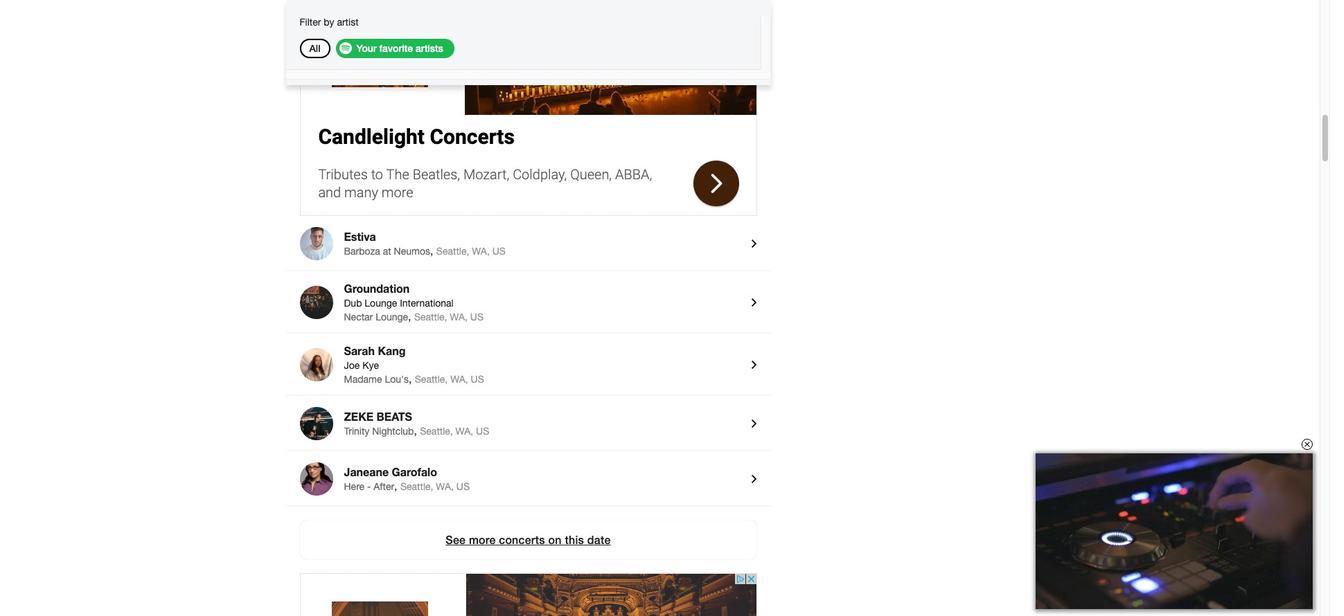 Task type: describe. For each thing, give the bounding box(es) containing it.
filter
[[300, 17, 321, 28]]

zeke beats trinity nightclub , seattle, wa, us
[[344, 410, 490, 437]]

all link
[[310, 42, 321, 54]]

estiva live image
[[300, 227, 333, 261]]

trinity nightclub link
[[344, 426, 414, 437]]

at
[[383, 246, 391, 257]]

songkick
[[1044, 459, 1084, 472]]

after
[[374, 482, 395, 493]]

estiva link
[[344, 230, 741, 245]]

seattle, inside estiva barboza at neumos , seattle, wa, us
[[437, 246, 470, 257]]

620
[[1111, 476, 1126, 487]]

date
[[588, 534, 611, 547]]

all
[[310, 42, 321, 54]]

groundation dub lounge international nectar lounge , seattle, wa, us
[[344, 282, 484, 323]]

your favorite artists
[[357, 42, 444, 54]]

zeke beats link
[[344, 410, 741, 426]]

, inside the janeane garofalo here - after , seattle, wa, us
[[395, 480, 398, 493]]

us inside the janeane garofalo here - after , seattle, wa, us
[[457, 482, 470, 493]]

estiva barboza at neumos , seattle, wa, us
[[344, 230, 506, 257]]

8.8m
[[1061, 476, 1080, 487]]

madame
[[344, 374, 382, 385]]

us inside sarah kang joe kye madame lou's , seattle, wa, us
[[471, 374, 484, 385]]

your
[[357, 42, 377, 54]]

nectar lounge link
[[344, 312, 408, 323]]

0 vertical spatial lounge
[[365, 298, 397, 309]]

janeane
[[344, 466, 389, 479]]

dub
[[344, 298, 362, 309]]

, inside estiva barboza at neumos , seattle, wa, us
[[430, 245, 434, 257]]

your favorite artists button
[[336, 39, 455, 58]]

here - after link
[[344, 482, 395, 493]]

joe
[[344, 360, 360, 372]]

, inside groundation dub lounge international nectar lounge , seattle, wa, us
[[408, 311, 411, 323]]

janeane garofalo live image
[[300, 463, 333, 496]]

zeke beats live image
[[300, 408, 333, 441]]

songkick top 5 electronic ep13
[[1044, 459, 1177, 472]]

1 advertisement element from the top
[[300, 0, 757, 216]]

sarah kang live image
[[300, 349, 333, 382]]

janeane garofalo here - after , seattle, wa, us
[[344, 466, 470, 493]]

madame lou's link
[[344, 374, 409, 385]]

zeke
[[344, 410, 374, 424]]

lou's
[[385, 374, 409, 385]]

janeane garofalo link
[[344, 466, 741, 481]]

trinity
[[344, 426, 370, 437]]

, inside zeke beats trinity nightclub , seattle, wa, us
[[414, 425, 417, 437]]

see more concerts on this date link
[[300, 521, 757, 560]]

see
[[446, 534, 466, 547]]

concerts
[[499, 534, 545, 547]]



Task type: vqa. For each thing, say whether or not it's contained in the screenshot.
to inside the "We've always put fans first. That means no spam about things you don't care about, and no inflated ticket prices. Live music should work for everyone, and we work hard to empower our community and cut out the BS along the way. Nothing but good vibes from here."
no



Task type: locate. For each thing, give the bounding box(es) containing it.
neumos
[[394, 246, 430, 257]]

, down international
[[408, 311, 411, 323]]

seattle, right lou's
[[415, 374, 448, 385]]

seattle, inside the janeane garofalo here - after , seattle, wa, us
[[401, 482, 434, 493]]

international
[[400, 298, 454, 309]]

, up garofalo
[[414, 425, 417, 437]]

wa, inside zeke beats trinity nightclub , seattle, wa, us
[[456, 426, 474, 437]]

, down garofalo
[[395, 480, 398, 493]]

1 vertical spatial lounge
[[376, 312, 408, 323]]

wa,
[[472, 246, 490, 257], [450, 312, 468, 323], [451, 374, 468, 385], [456, 426, 474, 437], [436, 482, 454, 493]]

groundation live image
[[300, 286, 333, 320]]

filter by artist
[[300, 17, 359, 28]]

nightclub
[[372, 426, 414, 437]]

seattle, inside zeke beats trinity nightclub , seattle, wa, us
[[420, 426, 453, 437]]

groundation
[[344, 282, 410, 295]]

seattle,
[[437, 246, 470, 257], [415, 312, 447, 323], [415, 374, 448, 385], [420, 426, 453, 437], [401, 482, 434, 493]]

estiva
[[344, 230, 376, 243]]

more
[[469, 534, 496, 547]]

0 vertical spatial advertisement element
[[300, 0, 757, 216]]

, inside sarah kang joe kye madame lou's , seattle, wa, us
[[409, 373, 412, 385]]

beats
[[377, 410, 412, 424]]

favorite
[[380, 42, 413, 54]]

seattle, right the neumos
[[437, 246, 470, 257]]

5
[[1104, 459, 1109, 472]]

, up beats
[[409, 373, 412, 385]]

us inside estiva barboza at neumos , seattle, wa, us
[[493, 246, 506, 257]]

barboza at neumos link
[[344, 246, 430, 257]]

2 advertisement element from the top
[[300, 574, 757, 617]]

seattle, down international
[[415, 312, 447, 323]]

this
[[565, 534, 584, 547]]

-
[[367, 482, 371, 493]]

here
[[344, 482, 365, 493]]

seattle, inside sarah kang joe kye madame lou's , seattle, wa, us
[[415, 374, 448, 385]]

lounge down groundation
[[376, 312, 408, 323]]

artists
[[416, 42, 444, 54]]

,
[[430, 245, 434, 257], [408, 311, 411, 323], [409, 373, 412, 385], [414, 425, 417, 437], [395, 480, 398, 493]]

seattle, inside groundation dub lounge international nectar lounge , seattle, wa, us
[[415, 312, 447, 323]]

artist
[[337, 17, 359, 28]]

kye
[[363, 360, 379, 372]]

sarah kang joe kye madame lou's , seattle, wa, us
[[344, 345, 484, 385]]

garofalo
[[392, 466, 437, 479]]

lounge up nectar lounge 'link'
[[365, 298, 397, 309]]

kang
[[378, 345, 406, 358]]

us inside zeke beats trinity nightclub , seattle, wa, us
[[476, 426, 490, 437]]

us
[[493, 246, 506, 257], [471, 312, 484, 323], [471, 374, 484, 385], [476, 426, 490, 437], [457, 482, 470, 493]]

wa, inside the janeane garofalo here - after , seattle, wa, us
[[436, 482, 454, 493]]

, right at
[[430, 245, 434, 257]]

nectar
[[344, 312, 373, 323]]

advertisement element
[[300, 0, 757, 216], [300, 574, 757, 617]]

sarah
[[344, 345, 375, 358]]

wa, inside groundation dub lounge international nectar lounge , seattle, wa, us
[[450, 312, 468, 323]]

wa, inside sarah kang joe kye madame lou's , seattle, wa, us
[[451, 374, 468, 385]]

top
[[1086, 459, 1101, 472]]

1 vertical spatial advertisement element
[[300, 574, 757, 617]]

us inside groundation dub lounge international nectar lounge , seattle, wa, us
[[471, 312, 484, 323]]

seattle, down garofalo
[[401, 482, 434, 493]]

barboza
[[344, 246, 380, 257]]

see more concerts on this date
[[446, 534, 611, 547]]

wa, inside estiva barboza at neumos , seattle, wa, us
[[472, 246, 490, 257]]

on
[[549, 534, 562, 547]]

lounge
[[365, 298, 397, 309], [376, 312, 408, 323]]

by
[[324, 17, 335, 28]]

seattle, right nightclub
[[420, 426, 453, 437]]

electronic
[[1112, 459, 1157, 472]]

ep13
[[1159, 459, 1177, 472]]



